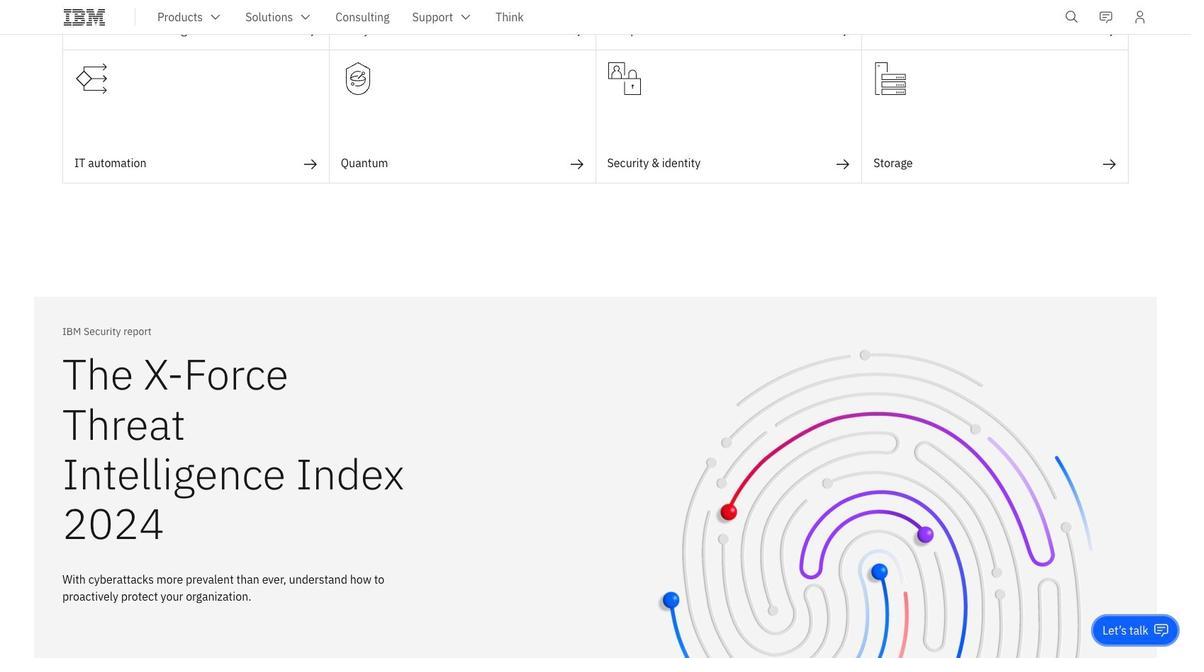 Task type: vqa. For each thing, say whether or not it's contained in the screenshot.
the Let's talk element
yes



Task type: locate. For each thing, give the bounding box(es) containing it.
let's talk element
[[1103, 623, 1149, 639]]



